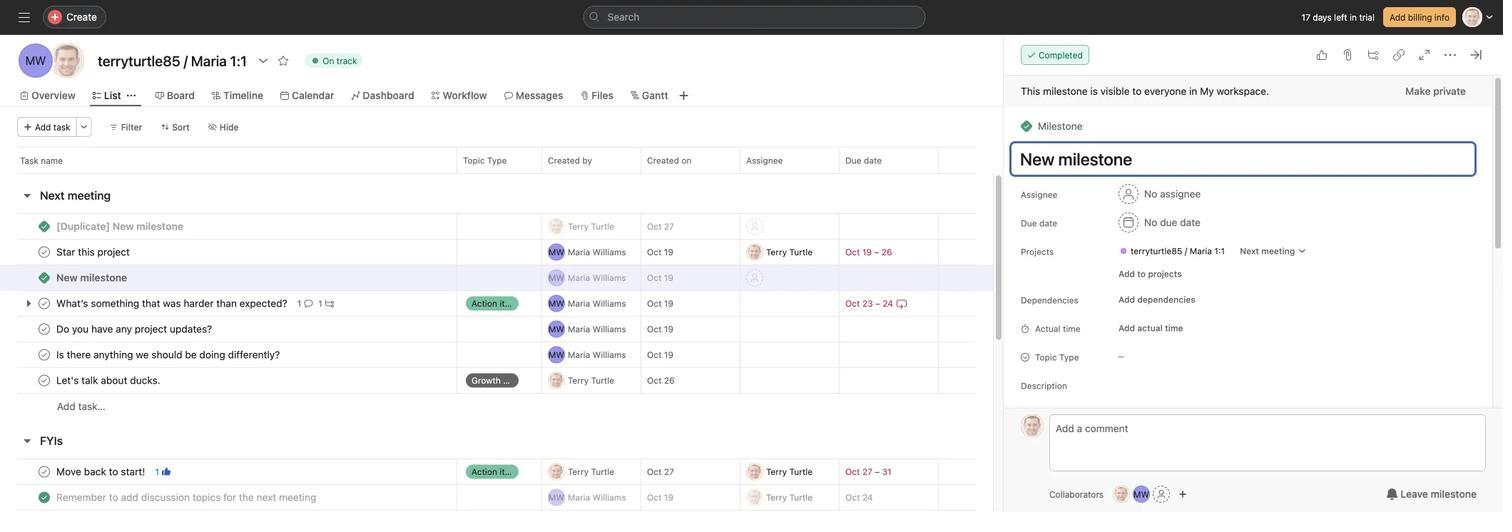 Task type: describe. For each thing, give the bounding box(es) containing it.
meeting inside popup button
[[1261, 246, 1295, 256]]

— inside main content
[[1118, 352, 1124, 361]]

everyone
[[1144, 85, 1186, 97]]

0 vertical spatial next meeting
[[40, 189, 111, 202]]

terry turtle inside creator for let's talk about ducks. cell
[[568, 376, 614, 386]]

completed checkbox for is there anything we should be doing differently? text box
[[36, 346, 53, 363]]

/
[[1185, 246, 1187, 256]]

williams for creator for new milestone cell
[[593, 273, 626, 283]]

terry turtle inside creator for [duplicate] new milestone cell
[[568, 221, 614, 231]]

what's something that was harder than expected? cell
[[0, 290, 457, 317]]

no for no assignee
[[1144, 188, 1157, 200]]

Completed milestone checkbox
[[39, 221, 50, 232]]

attachments: add a file to this task, new milestone image
[[1342, 49, 1353, 61]]

is
[[1090, 85, 1098, 97]]

filter button
[[103, 117, 149, 137]]

add task… row
[[0, 393, 993, 419]]

1 subtask image
[[325, 299, 334, 308]]

meeting inside button
[[68, 189, 111, 202]]

projects
[[1021, 247, 1054, 257]]

add actual time
[[1119, 323, 1183, 333]]

actual time
[[1035, 324, 1080, 334]]

next meeting button
[[1233, 241, 1313, 261]]

maria for creator for star this project cell
[[568, 247, 590, 257]]

maria for creator for what's something that was harder than expected? cell in the left of the page
[[568, 299, 590, 309]]

add for add task
[[35, 122, 51, 132]]

due inside main content
[[1021, 218, 1037, 228]]

private
[[1433, 85, 1466, 97]]

27 for fyis
[[664, 467, 674, 477]]

completed milestone image
[[39, 272, 50, 284]]

action for action item popup button
[[472, 467, 497, 477]]

growth conversation button
[[457, 368, 555, 393]]

completed checkbox for do you have any project updates? "text field"
[[36, 321, 53, 338]]

add to projects button
[[1112, 264, 1188, 284]]

add task
[[35, 122, 70, 132]]

1 vertical spatial tt button
[[1113, 486, 1130, 503]]

make
[[1405, 85, 1431, 97]]

close details image
[[1470, 49, 1482, 61]]

gantt
[[642, 90, 668, 101]]

leave
[[1401, 488, 1428, 500]]

add dependencies
[[1119, 295, 1195, 305]]

Move back to start! text field
[[54, 465, 149, 479]]

completed button
[[1021, 45, 1089, 65]]

add for add task…
[[57, 401, 75, 412]]

0 vertical spatial in
[[1350, 12, 1357, 22]]

24 inside header fyis tree grid
[[862, 493, 873, 503]]

completed checkbox inside what's something that was harder than expected? cell
[[36, 295, 53, 312]]

27 for next meeting
[[664, 221, 674, 231]]

milestone for this
[[1043, 85, 1088, 97]]

creator for let's talk about ducks. cell
[[541, 367, 641, 394]]

— button inside main content
[[1112, 347, 1198, 367]]

What's something that was harder than expected? text field
[[54, 296, 292, 311]]

board link
[[155, 88, 195, 103]]

completed checkbox for star this project text field
[[36, 244, 53, 261]]

search
[[607, 11, 639, 23]]

add actual time button
[[1112, 318, 1190, 338]]

more actions for this task image
[[1445, 49, 1456, 61]]

on
[[681, 156, 692, 165]]

0 vertical spatial topic
[[463, 156, 485, 165]]

full screen image
[[1419, 49, 1430, 61]]

completed checkbox for move back to start! "text box"
[[36, 463, 53, 480]]

add to starred image
[[278, 55, 289, 66]]

creator for is there anything we should be doing differently? cell
[[541, 342, 641, 368]]

conversation
[[503, 376, 555, 386]]

name
[[41, 156, 63, 165]]

task
[[20, 156, 38, 165]]

turtle inside creator for [duplicate] new milestone cell
[[591, 221, 614, 231]]

williams for creator for do you have any project updates? cell
[[593, 324, 626, 334]]

add task button
[[17, 117, 77, 137]]

26 inside row
[[664, 376, 675, 386]]

days
[[1313, 12, 1332, 22]]

description
[[1021, 381, 1067, 391]]

Star this project text field
[[54, 245, 134, 259]]

files link
[[580, 88, 613, 103]]

tt inside the creator for move back to start! cell
[[551, 467, 562, 477]]

trial
[[1359, 12, 1375, 22]]

dependencies
[[1021, 295, 1078, 305]]

add for add billing info
[[1390, 12, 1406, 22]]

board
[[167, 90, 195, 101]]

terry inside creator for let's talk about ducks. cell
[[568, 376, 589, 386]]

files
[[592, 90, 613, 101]]

sort
[[172, 122, 190, 132]]

show options image
[[258, 55, 269, 66]]

this
[[1021, 85, 1040, 97]]

oct 19 for creator for star this project cell
[[647, 247, 673, 257]]

leave milestone button
[[1377, 482, 1486, 507]]

maria for creator for new milestone cell
[[568, 273, 590, 283]]

milestone
[[1038, 120, 1083, 132]]

1:1
[[1214, 246, 1225, 256]]

oct 27 for next meeting
[[647, 221, 674, 231]]

create
[[66, 11, 97, 23]]

mw for creator for star this project cell
[[549, 247, 564, 257]]

tt inside creator for let's talk about ducks. cell
[[551, 376, 562, 386]]

creator for new milestone cell
[[541, 265, 641, 291]]

list
[[104, 90, 121, 101]]

no due date
[[1144, 217, 1201, 228]]

completed image inside is there anything we should be doing differently? 'cell'
[[36, 346, 53, 363]]

Do you have any project updates? text field
[[54, 322, 216, 336]]

assignee
[[1160, 188, 1201, 200]]

oct 19 for creator for is there anything we should be doing differently? 'cell'
[[647, 350, 673, 360]]

row containing tt
[[0, 213, 993, 240]]

maria for creator for is there anything we should be doing differently? 'cell'
[[568, 350, 590, 360]]

1 comment image
[[304, 299, 313, 308]]

mw for creator for do you have any project updates? cell
[[549, 324, 564, 334]]

turtle inside the creator for move back to start! cell
[[591, 467, 614, 477]]

hide
[[220, 122, 239, 132]]

header next meeting tree grid
[[0, 213, 993, 419]]

expand subtask list for the task what's something that was harder than expected? image
[[23, 298, 34, 309]]

oct 27 – 31
[[845, 467, 892, 477]]

19 for creator for is there anything we should be doing differently? 'cell'
[[664, 350, 673, 360]]

in inside main content
[[1189, 85, 1197, 97]]

date inside row
[[864, 156, 882, 165]]

– for 26
[[874, 247, 879, 257]]

action item button
[[457, 459, 541, 485]]

action item for action item popup button
[[472, 467, 517, 477]]

terryturtle85
[[1131, 246, 1182, 256]]

collapse task list for this section image
[[21, 435, 33, 447]]

leave milestone
[[1401, 488, 1477, 500]]

workflow
[[443, 90, 487, 101]]

completed image for completed option corresponding to remember to add discussion topics for the next meeting text field
[[36, 489, 53, 506]]

creator for remember to add discussion topics for the next meeting cell
[[541, 484, 641, 511]]

mw for the creator for remember to add discussion topics for the next meeting cell
[[549, 493, 564, 503]]

— button inside header next meeting tree grid
[[457, 265, 541, 291]]

add task… button
[[57, 399, 105, 414]]

0 horizontal spatial tt button
[[1021, 414, 1044, 437]]

new milestone cell
[[0, 265, 457, 291]]

to inside button
[[1137, 269, 1146, 279]]

add dependencies button
[[1112, 290, 1202, 310]]

dashboard
[[363, 90, 414, 101]]

fyis
[[40, 434, 63, 448]]

19 for creator for do you have any project updates? cell
[[664, 324, 673, 334]]

completed checkbox for remember to add discussion topics for the next meeting text field
[[36, 489, 53, 506]]

1 remember to add discussion topics for the next meeting cell from the top
[[0, 484, 457, 511]]

19 for creator for star this project cell
[[664, 247, 673, 257]]

terry turtle inside the creator for move back to start! cell
[[568, 467, 614, 477]]

completed image for completed option inside do you have any project updates? cell
[[36, 321, 53, 338]]

calendar link
[[280, 88, 334, 103]]

my
[[1200, 85, 1214, 97]]

row containing 1
[[0, 459, 993, 485]]

maria inside new milestone dialog
[[1190, 246, 1212, 256]]

williams for the creator for remember to add discussion topics for the next meeting cell
[[593, 493, 626, 503]]

time inside add actual time dropdown button
[[1165, 323, 1183, 333]]

task…
[[78, 401, 105, 412]]

filter
[[121, 122, 142, 132]]

header fyis tree grid
[[0, 459, 993, 512]]

1
[[155, 467, 159, 477]]

add for add actual time
[[1119, 323, 1135, 333]]

Is there anything we should be doing differently? text field
[[54, 348, 284, 362]]

mw button
[[1133, 486, 1150, 503]]

terry inside creator for [duplicate] new milestone cell
[[568, 221, 589, 231]]

maria williams for creator for new milestone cell
[[568, 273, 626, 283]]

no assignee
[[1144, 188, 1201, 200]]

this milestone is visible to everyone in my workspace.
[[1021, 85, 1269, 97]]

maria williams for the creator for remember to add discussion topics for the next meeting cell
[[568, 493, 626, 503]]

growth conversation
[[472, 376, 555, 386]]

messages link
[[504, 88, 563, 103]]

action item for action item dropdown button
[[472, 299, 517, 309]]

expand sidebar image
[[19, 11, 30, 23]]

actual
[[1035, 324, 1060, 334]]

17
[[1302, 12, 1310, 22]]

created by
[[548, 156, 592, 165]]

no assignee button
[[1112, 181, 1207, 207]]

– for 24
[[875, 299, 880, 309]]

item for action item dropdown button
[[500, 299, 517, 309]]

due
[[1160, 217, 1177, 228]]

next meeting button
[[40, 183, 111, 208]]

info
[[1434, 12, 1450, 22]]

0 likes. click to like this task image
[[1316, 49, 1328, 61]]

Task Name text field
[[1011, 143, 1475, 175]]

Let's talk about ducks. text field
[[54, 373, 165, 388]]

23
[[862, 299, 873, 309]]

next inside button
[[40, 189, 65, 202]]

oct 23 – 24
[[845, 299, 893, 309]]

dashboard link
[[351, 88, 414, 103]]

assignee inside new milestone dialog
[[1021, 190, 1057, 200]]

due date inside main content
[[1021, 218, 1057, 228]]

add subtask image
[[1368, 49, 1379, 61]]

New milestone text field
[[54, 271, 131, 285]]

item for action item popup button
[[500, 467, 517, 477]]

collapse task list for this section image
[[21, 190, 33, 201]]

billing
[[1408, 12, 1432, 22]]

mw up overview link
[[25, 54, 46, 67]]

create button
[[43, 6, 106, 29]]



Task type: vqa. For each thing, say whether or not it's contained in the screenshot.
Terry Turtle
yes



Task type: locate. For each thing, give the bounding box(es) containing it.
maria williams for creator for star this project cell
[[568, 247, 626, 257]]

completed image inside header fyis tree grid
[[36, 489, 53, 506]]

– left 31
[[875, 467, 880, 477]]

1 vertical spatial 26
[[664, 376, 675, 386]]

maria down creator for star this project cell
[[568, 273, 590, 283]]

add for add dependencies
[[1119, 295, 1135, 305]]

maria williams inside creator for new milestone cell
[[568, 273, 626, 283]]

2 completed image from the top
[[36, 372, 53, 389]]

oct 19 inside row
[[647, 299, 673, 309]]

copy milestone link image
[[1393, 49, 1405, 61]]

tt button down description
[[1021, 414, 1044, 437]]

make private
[[1405, 85, 1466, 97]]

0 horizontal spatial assignee
[[746, 156, 783, 165]]

maria williams for creator for what's something that was harder than expected? cell in the left of the page
[[568, 299, 626, 309]]

— up action item dropdown button
[[466, 274, 472, 282]]

1 horizontal spatial next meeting
[[1240, 246, 1295, 256]]

timeline
[[223, 90, 263, 101]]

0 vertical spatial topic type
[[463, 156, 507, 165]]

0 vertical spatial 24
[[883, 299, 893, 309]]

mw inside creator for do you have any project updates? cell
[[549, 324, 564, 334]]

oct 27 right the creator for move back to start! cell
[[647, 467, 674, 477]]

mw inside button
[[1134, 489, 1149, 499]]

in right the left
[[1350, 12, 1357, 22]]

add left billing
[[1390, 12, 1406, 22]]

0 horizontal spatial next meeting
[[40, 189, 111, 202]]

1 vertical spatial completed image
[[36, 372, 53, 389]]

completed image
[[36, 346, 53, 363], [36, 372, 53, 389], [36, 463, 53, 480]]

0 vertical spatial completed image
[[36, 346, 53, 363]]

2 horizontal spatial date
[[1180, 217, 1201, 228]]

1 vertical spatial –
[[875, 299, 880, 309]]

5 completed checkbox from the top
[[36, 489, 53, 506]]

more actions image
[[80, 123, 88, 131]]

search list box
[[583, 6, 926, 29]]

mw inside creator for what's something that was harder than expected? cell
[[549, 299, 564, 309]]

on track button
[[299, 51, 369, 71]]

19
[[664, 247, 673, 257], [862, 247, 872, 257], [664, 273, 673, 283], [664, 299, 673, 309], [664, 324, 673, 334], [664, 350, 673, 360], [664, 493, 673, 503]]

no due date button
[[1112, 210, 1207, 235]]

0 vertical spatial oct 27
[[647, 221, 674, 231]]

oct 19
[[647, 247, 673, 257], [647, 273, 673, 283], [647, 299, 673, 309], [647, 324, 673, 334], [647, 350, 673, 360], [647, 493, 673, 503]]

maria williams down the creator for move back to start! cell
[[568, 493, 626, 503]]

on
[[323, 56, 334, 66]]

add inside button
[[1119, 269, 1135, 279]]

mw for creator for what's something that was harder than expected? cell in the left of the page
[[549, 299, 564, 309]]

assignee
[[746, 156, 783, 165], [1021, 190, 1057, 200]]

next meeting down name
[[40, 189, 111, 202]]

– inside header fyis tree grid
[[875, 467, 880, 477]]

1 vertical spatial next
[[1240, 246, 1259, 256]]

to right visible
[[1132, 85, 1142, 97]]

1 maria williams from the top
[[568, 247, 626, 257]]

1 button
[[152, 465, 173, 479]]

oct 27 inside header next meeting tree grid
[[647, 221, 674, 231]]

next right the 1:1
[[1240, 246, 1259, 256]]

– up oct 23 – 24
[[874, 247, 879, 257]]

williams for creator for star this project cell
[[593, 247, 626, 257]]

0 horizontal spatial —
[[466, 274, 472, 282]]

is there anything we should be doing differently? cell
[[0, 342, 457, 368]]

0 horizontal spatial date
[[864, 156, 882, 165]]

1 vertical spatial — button
[[1112, 347, 1198, 367]]

5 maria williams from the top
[[568, 350, 626, 360]]

hide button
[[202, 117, 245, 137]]

tt inside creator for [duplicate] new milestone cell
[[551, 221, 562, 231]]

19 for creator for new milestone cell
[[664, 273, 673, 283]]

oct 19 – 26
[[845, 247, 892, 257]]

topic inside new milestone dialog
[[1035, 352, 1057, 362]]

maria williams for creator for is there anything we should be doing differently? 'cell'
[[568, 350, 626, 360]]

task name
[[20, 156, 63, 165]]

1 completed checkbox from the top
[[36, 244, 53, 261]]

1 horizontal spatial milestone
[[1431, 488, 1477, 500]]

6 oct 19 from the top
[[647, 493, 673, 503]]

add left actual
[[1119, 323, 1135, 333]]

main content inside new milestone dialog
[[1004, 76, 1492, 512]]

turtle
[[591, 221, 614, 231], [789, 247, 813, 257], [591, 376, 614, 386], [591, 467, 614, 477], [789, 467, 813, 477], [789, 493, 813, 503]]

no inside dropdown button
[[1144, 217, 1157, 228]]

1 horizontal spatial — button
[[1112, 347, 1198, 367]]

williams for creator for what's something that was harder than expected? cell in the left of the page
[[593, 299, 626, 309]]

add or remove collaborators image
[[1179, 490, 1187, 499]]

fyis button
[[40, 428, 63, 454]]

1 vertical spatial in
[[1189, 85, 1197, 97]]

visible
[[1100, 85, 1130, 97]]

1 vertical spatial due
[[1021, 218, 1037, 228]]

completed image right expand subtask list for the task what's something that was harder than expected? icon
[[36, 295, 53, 312]]

type inside main content
[[1059, 352, 1079, 362]]

1 horizontal spatial —
[[1118, 352, 1124, 361]]

1 horizontal spatial assignee
[[1021, 190, 1057, 200]]

created left on
[[647, 156, 679, 165]]

– right 23
[[875, 299, 880, 309]]

remember to add discussion topics for the next meeting cell down move back to start! cell
[[0, 510, 457, 512]]

williams inside creator for new milestone cell
[[593, 273, 626, 283]]

collaborators
[[1049, 489, 1104, 499]]

created for created on
[[647, 156, 679, 165]]

topic type down actual time
[[1035, 352, 1079, 362]]

oct 26
[[647, 376, 675, 386]]

0 vertical spatial to
[[1132, 85, 1142, 97]]

— down add actual time
[[1118, 352, 1124, 361]]

oct 19 inside header fyis tree grid
[[647, 493, 673, 503]]

2 oct 27 from the top
[[647, 467, 674, 477]]

action item inside dropdown button
[[472, 299, 517, 309]]

timeline link
[[212, 88, 263, 103]]

24 left repeats "icon"
[[883, 299, 893, 309]]

1 horizontal spatial due date
[[1021, 218, 1057, 228]]

mw inside creator for new milestone cell
[[549, 273, 564, 283]]

1 vertical spatial to
[[1137, 269, 1146, 279]]

sort button
[[154, 117, 196, 137]]

mw down creator for star this project cell
[[549, 273, 564, 283]]

24 down oct 27 – 31
[[862, 493, 873, 503]]

terryturtle85 / maria 1:1 link
[[1114, 244, 1231, 258]]

no for no due date
[[1144, 217, 1157, 228]]

1 oct 19 from the top
[[647, 247, 673, 257]]

no left assignee
[[1144, 188, 1157, 200]]

1 horizontal spatial topic type
[[1035, 352, 1079, 362]]

maria williams for creator for do you have any project updates? cell
[[568, 324, 626, 334]]

williams inside creator for star this project cell
[[593, 247, 626, 257]]

3 completed checkbox from the top
[[36, 346, 53, 363]]

tt button left mw button
[[1113, 486, 1130, 503]]

1 item from the top
[[500, 299, 517, 309]]

3 completed image from the top
[[36, 463, 53, 480]]

maria down the creator for move back to start! cell
[[568, 493, 590, 503]]

0 horizontal spatial topic type
[[463, 156, 507, 165]]

0 horizontal spatial type
[[487, 156, 507, 165]]

1 horizontal spatial topic
[[1035, 352, 1057, 362]]

let's talk about ducks. cell
[[0, 367, 457, 394]]

overview link
[[20, 88, 75, 103]]

2 vertical spatial completed image
[[36, 463, 53, 480]]

created on
[[647, 156, 692, 165]]

remember to add discussion topics for the next meeting cell down 1 "button"
[[0, 484, 457, 511]]

1 completed image from the top
[[36, 244, 53, 261]]

williams inside creator for is there anything we should be doing differently? 'cell'
[[593, 350, 626, 360]]

1 vertical spatial milestone
[[1431, 488, 1477, 500]]

add left task
[[35, 122, 51, 132]]

1 vertical spatial 24
[[862, 493, 873, 503]]

6 williams from the top
[[593, 493, 626, 503]]

mw for creator for new milestone cell
[[549, 273, 564, 283]]

maria down creator for [duplicate] new milestone cell
[[568, 247, 590, 257]]

task
[[53, 122, 70, 132]]

0 vertical spatial completed checkbox
[[36, 295, 53, 312]]

1 vertical spatial oct 27
[[647, 467, 674, 477]]

star this project cell
[[0, 239, 457, 265]]

2 action from the top
[[472, 467, 497, 477]]

next
[[40, 189, 65, 202], [1240, 246, 1259, 256]]

make private button
[[1396, 78, 1475, 104]]

williams up creator for is there anything we should be doing differently? 'cell'
[[593, 324, 626, 334]]

next meeting
[[40, 189, 111, 202], [1240, 246, 1295, 256]]

2 remember to add discussion topics for the next meeting cell from the top
[[0, 510, 457, 512]]

next meeting right the 1:1
[[1240, 246, 1295, 256]]

terryturtle85 / maria 1:1
[[1131, 246, 1225, 256]]

maria up creator for do you have any project updates? cell
[[568, 299, 590, 309]]

0 horizontal spatial created
[[548, 156, 580, 165]]

2 oct 19 from the top
[[647, 273, 673, 283]]

mw down creator for what's something that was harder than expected? cell in the left of the page
[[549, 324, 564, 334]]

created left 'by'
[[548, 156, 580, 165]]

mw left add or remove collaborators icon
[[1134, 489, 1149, 499]]

1 horizontal spatial meeting
[[1261, 246, 1295, 256]]

0 vertical spatial item
[[500, 299, 517, 309]]

3 oct 19 from the top
[[647, 299, 673, 309]]

completed image down completed milestone option on the left of the page
[[36, 321, 53, 338]]

time
[[1165, 323, 1183, 333], [1063, 324, 1080, 334]]

remember to add discussion topics for the next meeting cell
[[0, 484, 457, 511], [0, 510, 457, 512]]

5 williams from the top
[[593, 350, 626, 360]]

main content containing this milestone is visible to everyone in my workspace.
[[1004, 76, 1492, 512]]

williams up creator for let's talk about ducks. cell
[[593, 350, 626, 360]]

0 horizontal spatial in
[[1189, 85, 1197, 97]]

maria inside the creator for remember to add discussion topics for the next meeting cell
[[568, 493, 590, 503]]

completed checkbox inside is there anything we should be doing differently? 'cell'
[[36, 346, 53, 363]]

add billing info button
[[1383, 7, 1456, 27]]

1 horizontal spatial type
[[1059, 352, 1079, 362]]

1 horizontal spatial due
[[1021, 218, 1037, 228]]

1 action item from the top
[[472, 299, 517, 309]]

3 williams from the top
[[593, 299, 626, 309]]

tab actions image
[[127, 91, 135, 100]]

add down the terryturtle85
[[1119, 269, 1135, 279]]

left
[[1334, 12, 1347, 22]]

no inside "dropdown button"
[[1144, 188, 1157, 200]]

1 action from the top
[[472, 299, 497, 309]]

creator for star this project cell
[[541, 239, 641, 265]]

0 vertical spatial action
[[472, 299, 497, 309]]

maria down creator for do you have any project updates? cell
[[568, 350, 590, 360]]

turtle up the creator for remember to add discussion topics for the next meeting cell
[[591, 467, 614, 477]]

— inside header next meeting tree grid
[[466, 274, 472, 282]]

maria williams down creator for star this project cell
[[568, 273, 626, 283]]

maria inside creator for star this project cell
[[568, 247, 590, 257]]

add inside dropdown button
[[1119, 323, 1135, 333]]

1 horizontal spatial tt button
[[1113, 486, 1130, 503]]

turtle left oct 27 – 31
[[789, 467, 813, 477]]

maria williams up creator for is there anything we should be doing differently? 'cell'
[[568, 324, 626, 334]]

[Duplicate] New milestone text field
[[54, 219, 188, 234]]

topic type inside row
[[463, 156, 507, 165]]

1 horizontal spatial created
[[647, 156, 679, 165]]

add inside button
[[35, 122, 51, 132]]

action for action item dropdown button
[[472, 299, 497, 309]]

add tab image
[[678, 90, 690, 101]]

add task…
[[57, 401, 105, 412]]

completed milestone image
[[39, 221, 50, 232]]

— button
[[457, 265, 541, 291], [1112, 347, 1198, 367]]

cell
[[839, 510, 939, 512]]

0 vertical spatial 26
[[882, 247, 892, 257]]

1 vertical spatial completed checkbox
[[36, 372, 53, 389]]

date inside dropdown button
[[1180, 217, 1201, 228]]

row containing action item
[[0, 290, 993, 317]]

add for add to projects
[[1119, 269, 1135, 279]]

1 vertical spatial due date
[[1021, 218, 1057, 228]]

oct 24
[[845, 493, 873, 503]]

topic type inside main content
[[1035, 352, 1079, 362]]

5 oct 19 from the top
[[647, 350, 673, 360]]

maria williams up creator for let's talk about ducks. cell
[[568, 350, 626, 360]]

0 horizontal spatial due date
[[845, 156, 882, 165]]

repeats image
[[896, 298, 907, 309]]

item inside action item dropdown button
[[500, 299, 517, 309]]

2 created from the left
[[647, 156, 679, 165]]

topic down actual
[[1035, 352, 1057, 362]]

27
[[664, 221, 674, 231], [664, 467, 674, 477], [862, 467, 872, 477]]

turtle inside creator for let's talk about ducks. cell
[[591, 376, 614, 386]]

main content
[[1004, 76, 1492, 512]]

0 horizontal spatial meeting
[[68, 189, 111, 202]]

0 vertical spatial –
[[874, 247, 879, 257]]

3 maria williams from the top
[[568, 299, 626, 309]]

search button
[[583, 6, 926, 29]]

Completed checkbox
[[36, 244, 53, 261], [36, 321, 53, 338], [36, 346, 53, 363], [36, 463, 53, 480], [36, 489, 53, 506]]

maria williams inside creator for is there anything we should be doing differently? 'cell'
[[568, 350, 626, 360]]

row containing growth conversation
[[0, 367, 993, 394]]

actual
[[1137, 323, 1163, 333]]

0 vertical spatial next
[[40, 189, 65, 202]]

0 vertical spatial action item
[[472, 299, 517, 309]]

1 horizontal spatial 24
[[883, 299, 893, 309]]

turtle left oct 24
[[789, 493, 813, 503]]

add to projects
[[1119, 269, 1182, 279]]

mw down creator for [duplicate] new milestone cell
[[549, 247, 564, 257]]

mw for creator for is there anything we should be doing differently? 'cell'
[[549, 350, 564, 360]]

maria williams inside the creator for remember to add discussion topics for the next meeting cell
[[568, 493, 626, 503]]

created for created by
[[548, 156, 580, 165]]

oct 19 for creator for new milestone cell
[[647, 273, 673, 283]]

mw inside creator for star this project cell
[[549, 247, 564, 257]]

terry inside the creator for move back to start! cell
[[568, 467, 589, 477]]

4 completed image from the top
[[36, 489, 53, 506]]

dependencies
[[1137, 295, 1195, 305]]

due inside row
[[845, 156, 861, 165]]

2 completed checkbox from the top
[[36, 372, 53, 389]]

19 for the creator for remember to add discussion topics for the next meeting cell
[[664, 493, 673, 503]]

17 days left in trial
[[1302, 12, 1375, 22]]

0 horizontal spatial topic
[[463, 156, 485, 165]]

completed image inside let's talk about ducks. 'cell'
[[36, 372, 53, 389]]

meeting up '[duplicate] new milestone' text box
[[68, 189, 111, 202]]

williams inside the creator for remember to add discussion topics for the next meeting cell
[[593, 493, 626, 503]]

Completed checkbox
[[36, 295, 53, 312], [36, 372, 53, 389]]

milestone
[[1043, 85, 1088, 97], [1431, 488, 1477, 500]]

do you have any project updates? cell
[[0, 316, 457, 342]]

maria up creator for is there anything we should be doing differently? 'cell'
[[568, 324, 590, 334]]

2 vertical spatial –
[[875, 467, 880, 477]]

williams down the creator for move back to start! cell
[[593, 493, 626, 503]]

action item
[[472, 299, 517, 309], [472, 467, 517, 477]]

maria inside creator for what's something that was harder than expected? cell
[[568, 299, 590, 309]]

no
[[1144, 188, 1157, 200], [1144, 217, 1157, 228]]

1 completed checkbox from the top
[[36, 295, 53, 312]]

to left 'projects'
[[1137, 269, 1146, 279]]

None text field
[[94, 48, 250, 73]]

1 horizontal spatial time
[[1165, 323, 1183, 333]]

mw down the creator for move back to start! cell
[[549, 493, 564, 503]]

0 vertical spatial milestone
[[1043, 85, 1088, 97]]

due date inside row
[[845, 156, 882, 165]]

action inside popup button
[[472, 467, 497, 477]]

2 item from the top
[[500, 467, 517, 477]]

completed image for completed option inside star this project cell
[[36, 244, 53, 261]]

oct 27 down created on
[[647, 221, 674, 231]]

1 williams from the top
[[593, 247, 626, 257]]

0 vertical spatial tt button
[[1021, 414, 1044, 437]]

– for 31
[[875, 467, 880, 477]]

completed checkbox up fyis
[[36, 372, 53, 389]]

1 vertical spatial no
[[1144, 217, 1157, 228]]

completed checkbox right expand subtask list for the task what's something that was harder than expected? icon
[[36, 295, 53, 312]]

add inside row
[[57, 401, 75, 412]]

maria for the creator for remember to add discussion topics for the next meeting cell
[[568, 493, 590, 503]]

creator for [duplicate] new milestone cell
[[541, 213, 641, 240]]

meeting right the 1:1
[[1261, 246, 1295, 256]]

maria inside creator for is there anything we should be doing differently? 'cell'
[[568, 350, 590, 360]]

1 vertical spatial next meeting
[[1240, 246, 1295, 256]]

completed image down fyis
[[36, 489, 53, 506]]

turtle left oct 19 – 26
[[789, 247, 813, 257]]

williams for creator for is there anything we should be doing differently? 'cell'
[[593, 350, 626, 360]]

1 vertical spatial —
[[1118, 352, 1124, 361]]

completed image
[[36, 244, 53, 261], [36, 295, 53, 312], [36, 321, 53, 338], [36, 489, 53, 506]]

0 vertical spatial due date
[[845, 156, 882, 165]]

completed checkbox inside let's talk about ducks. 'cell'
[[36, 372, 53, 389]]

overview
[[31, 90, 75, 101]]

2 williams from the top
[[593, 273, 626, 283]]

add left task…
[[57, 401, 75, 412]]

maria williams inside creator for what's something that was harder than expected? cell
[[568, 299, 626, 309]]

williams down creator for star this project cell
[[593, 273, 626, 283]]

1 vertical spatial assignee
[[1021, 190, 1057, 200]]

31
[[882, 467, 892, 477]]

2 completed image from the top
[[36, 295, 53, 312]]

oct 19 for creator for do you have any project updates? cell
[[647, 324, 673, 334]]

0 vertical spatial type
[[487, 156, 507, 165]]

1 vertical spatial topic type
[[1035, 352, 1079, 362]]

maria inside creator for new milestone cell
[[568, 273, 590, 283]]

1 vertical spatial action
[[472, 467, 497, 477]]

creator for move back to start! cell
[[541, 459, 641, 485]]

maria right "/"
[[1190, 246, 1212, 256]]

oct 19 for the creator for remember to add discussion topics for the next meeting cell
[[647, 493, 673, 503]]

6 maria williams from the top
[[568, 493, 626, 503]]

1 vertical spatial meeting
[[1261, 246, 1295, 256]]

3 completed image from the top
[[36, 321, 53, 338]]

maria williams inside creator for do you have any project updates? cell
[[568, 324, 626, 334]]

1 completed image from the top
[[36, 346, 53, 363]]

completed image up completed milestone option on the left of the page
[[36, 244, 53, 261]]

type inside row
[[487, 156, 507, 165]]

on track
[[323, 56, 357, 66]]

26
[[882, 247, 892, 257], [664, 376, 675, 386]]

2 no from the top
[[1144, 217, 1157, 228]]

row containing task name
[[0, 147, 1004, 173]]

creator for what's something that was harder than expected? cell
[[541, 290, 641, 317]]

williams up creator for do you have any project updates? cell
[[593, 299, 626, 309]]

in left my
[[1189, 85, 1197, 97]]

completed checkbox inside move back to start! cell
[[36, 463, 53, 480]]

meeting
[[68, 189, 111, 202], [1261, 246, 1295, 256]]

next inside popup button
[[1240, 246, 1259, 256]]

1 horizontal spatial next
[[1240, 246, 1259, 256]]

action item button
[[457, 291, 541, 316]]

due
[[845, 156, 861, 165], [1021, 218, 1037, 228]]

turtle down creator for is there anything we should be doing differently? 'cell'
[[591, 376, 614, 386]]

completed image inside move back to start! cell
[[36, 463, 53, 480]]

1 vertical spatial type
[[1059, 352, 1079, 362]]

move back to start! cell
[[0, 459, 457, 485]]

24 inside header next meeting tree grid
[[883, 299, 893, 309]]

maria williams inside creator for star this project cell
[[568, 247, 626, 257]]

0 horizontal spatial milestone
[[1043, 85, 1088, 97]]

2 action item from the top
[[472, 467, 517, 477]]

creator for do you have any project updates? cell
[[541, 316, 641, 342]]

tt button
[[1021, 414, 1044, 437], [1113, 486, 1130, 503]]

0 horizontal spatial 26
[[664, 376, 675, 386]]

1 vertical spatial action item
[[472, 467, 517, 477]]

calendar
[[292, 90, 334, 101]]

milestone inside button
[[1431, 488, 1477, 500]]

0 vertical spatial due
[[845, 156, 861, 165]]

mw inside the creator for remember to add discussion topics for the next meeting cell
[[549, 493, 564, 503]]

oct 27 inside header fyis tree grid
[[647, 467, 674, 477]]

completed image for growth
[[36, 372, 53, 389]]

action item inside popup button
[[472, 467, 517, 477]]

0 vertical spatial —
[[466, 274, 472, 282]]

new milestone dialog
[[1004, 35, 1503, 512]]

1 horizontal spatial in
[[1350, 12, 1357, 22]]

list link
[[93, 88, 121, 103]]

—
[[466, 274, 472, 282], [1118, 352, 1124, 361]]

maria
[[1190, 246, 1212, 256], [568, 247, 590, 257], [568, 273, 590, 283], [568, 299, 590, 309], [568, 324, 590, 334], [568, 350, 590, 360], [568, 493, 590, 503]]

1 no from the top
[[1144, 188, 1157, 200]]

27 inside header next meeting tree grid
[[664, 221, 674, 231]]

item inside action item popup button
[[500, 467, 517, 477]]

[duplicate] new milestone cell
[[0, 213, 457, 240]]

4 completed checkbox from the top
[[36, 463, 53, 480]]

topic type down the workflow
[[463, 156, 507, 165]]

1 horizontal spatial date
[[1039, 218, 1057, 228]]

milestone right leave
[[1431, 488, 1477, 500]]

mw up conversation
[[549, 350, 564, 360]]

row
[[0, 147, 1004, 173], [17, 173, 976, 174], [0, 213, 993, 240], [0, 239, 993, 265], [0, 265, 993, 291], [0, 290, 993, 317], [0, 316, 993, 342], [0, 342, 993, 368], [0, 367, 993, 394], [0, 459, 993, 485], [0, 484, 993, 511], [0, 510, 993, 512]]

completed image for action
[[36, 463, 53, 480]]

completed checkbox inside star this project cell
[[36, 244, 53, 261]]

0 horizontal spatial 24
[[862, 493, 873, 503]]

completed image inside star this project cell
[[36, 244, 53, 261]]

completed checkbox inside do you have any project updates? cell
[[36, 321, 53, 338]]

0 vertical spatial meeting
[[68, 189, 111, 202]]

next right collapse task list for this section image on the top of the page
[[40, 189, 65, 202]]

19 inside header fyis tree grid
[[664, 493, 673, 503]]

maria williams up creator for do you have any project updates? cell
[[568, 299, 626, 309]]

0 vertical spatial assignee
[[746, 156, 783, 165]]

0 horizontal spatial time
[[1063, 324, 1080, 334]]

workspace.
[[1217, 85, 1269, 97]]

add down add to projects
[[1119, 295, 1135, 305]]

0 horizontal spatial due
[[845, 156, 861, 165]]

2 completed checkbox from the top
[[36, 321, 53, 338]]

maria for creator for do you have any project updates? cell
[[568, 324, 590, 334]]

action inside dropdown button
[[472, 299, 497, 309]]

1 horizontal spatial 26
[[882, 247, 892, 257]]

next meeting inside popup button
[[1240, 246, 1295, 256]]

growth
[[472, 376, 501, 386]]

1 created from the left
[[548, 156, 580, 165]]

milestone for leave
[[1431, 488, 1477, 500]]

1 vertical spatial item
[[500, 467, 517, 477]]

4 maria williams from the top
[[568, 324, 626, 334]]

williams inside creator for what's something that was harder than expected? cell
[[593, 299, 626, 309]]

0 horizontal spatial next
[[40, 189, 65, 202]]

williams
[[593, 247, 626, 257], [593, 273, 626, 283], [593, 299, 626, 309], [593, 324, 626, 334], [593, 350, 626, 360], [593, 493, 626, 503]]

williams down creator for [duplicate] new milestone cell
[[593, 247, 626, 257]]

mw up creator for do you have any project updates? cell
[[549, 299, 564, 309]]

maria inside creator for do you have any project updates? cell
[[568, 324, 590, 334]]

milestone left is at the right top
[[1043, 85, 1088, 97]]

maria williams down creator for [duplicate] new milestone cell
[[568, 247, 626, 257]]

williams inside creator for do you have any project updates? cell
[[593, 324, 626, 334]]

due date
[[845, 156, 882, 165], [1021, 218, 1057, 228]]

0 vertical spatial — button
[[457, 265, 541, 291]]

mw inside creator for is there anything we should be doing differently? 'cell'
[[549, 350, 564, 360]]

4 oct 19 from the top
[[647, 324, 673, 334]]

assignee inside row
[[746, 156, 783, 165]]

Completed milestone checkbox
[[39, 272, 50, 284]]

2 maria williams from the top
[[568, 273, 626, 283]]

1 vertical spatial topic
[[1035, 352, 1057, 362]]

0 vertical spatial no
[[1144, 188, 1157, 200]]

oct 27
[[647, 221, 674, 231], [647, 467, 674, 477]]

1 oct 27 from the top
[[647, 221, 674, 231]]

oct 27 for fyis
[[647, 467, 674, 477]]

0 horizontal spatial — button
[[457, 265, 541, 291]]

no left due
[[1144, 217, 1157, 228]]

turtle up creator for star this project cell
[[591, 221, 614, 231]]

topic down the workflow
[[463, 156, 485, 165]]

completed image inside do you have any project updates? cell
[[36, 321, 53, 338]]

Remember to add discussion topics for the next meeting text field
[[54, 490, 321, 505]]

–
[[874, 247, 879, 257], [875, 299, 880, 309], [875, 467, 880, 477]]

4 williams from the top
[[593, 324, 626, 334]]



